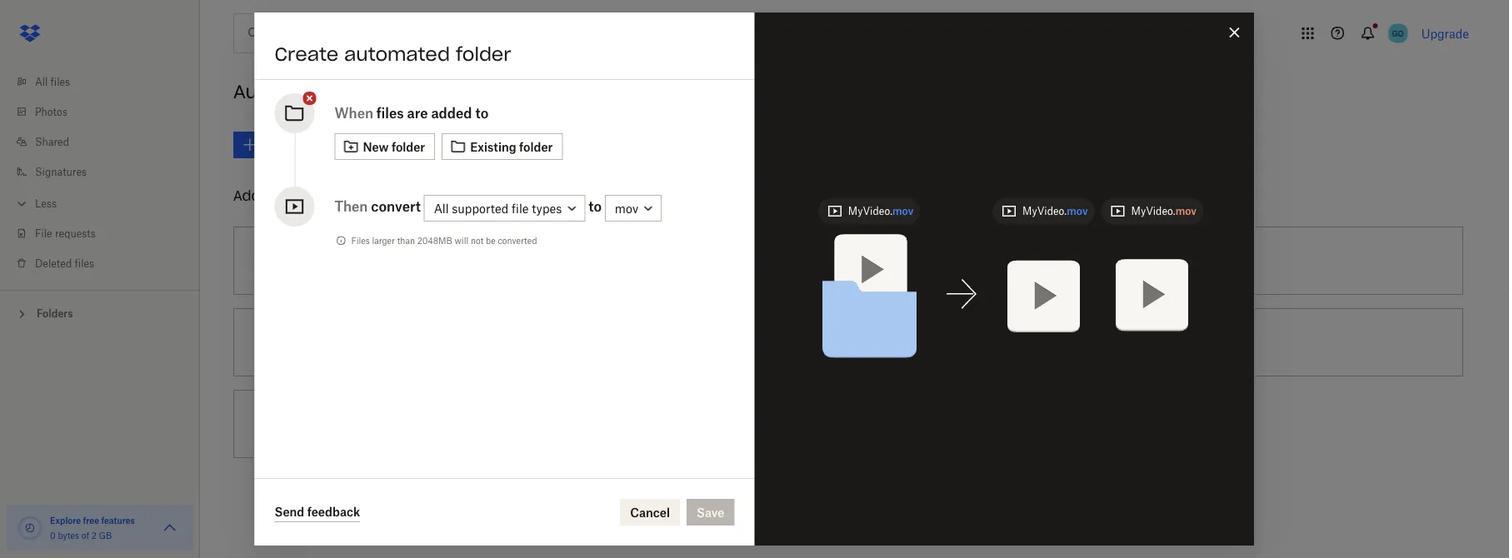 Task type: describe. For each thing, give the bounding box(es) containing it.
files are added to
[[377, 105, 489, 121]]

file requests link
[[13, 218, 200, 248]]

then
[[335, 198, 368, 215]]

new folder button
[[335, 133, 435, 160]]

2 myvideo. from the left
[[1023, 205, 1067, 218]]

will
[[455, 235, 469, 246]]

1 myvideo. mov from the left
[[848, 205, 914, 218]]

automations
[[233, 80, 355, 104]]

larger
[[372, 235, 395, 246]]

3 myvideo. from the left
[[1132, 205, 1176, 218]]

signatures link
[[13, 157, 200, 187]]

send feedback
[[275, 505, 360, 519]]

existing folder
[[470, 140, 553, 154]]

to inside button
[[1203, 254, 1214, 268]]

quota usage element
[[17, 515, 43, 542]]

automation
[[287, 187, 367, 204]]

added
[[431, 105, 472, 121]]

dropbox image
[[13, 17, 47, 50]]

files
[[351, 235, 370, 246]]

choose a file format to convert videos to button
[[641, 302, 1056, 383]]

not
[[471, 235, 484, 246]]

cancel
[[630, 506, 670, 520]]

new folder
[[363, 140, 425, 154]]

mov button
[[605, 195, 662, 222]]

pdfs
[[1217, 254, 1247, 268]]

new
[[363, 140, 389, 154]]

feedback
[[307, 505, 360, 519]]

create automated folder
[[275, 43, 512, 66]]

deleted files
[[35, 257, 94, 270]]

an
[[265, 187, 282, 204]]

be
[[486, 235, 496, 246]]

set a rule that renames files
[[716, 254, 871, 268]]

photos
[[35, 105, 67, 118]]

add an automation main content
[[227, 120, 1510, 559]]

set a rule that renames files button
[[641, 220, 1056, 302]]

file for a
[[770, 336, 787, 350]]

2 myvideo. mov from the left
[[1023, 205, 1088, 218]]

convert inside choose a file format to convert videos to button
[[844, 336, 886, 350]]

to left mov dropdown button
[[589, 198, 602, 215]]

file
[[35, 227, 52, 240]]

files larger than 2048mb will not be converted
[[351, 235, 537, 246]]

deleted
[[35, 257, 72, 270]]

a for rule
[[738, 254, 744, 268]]

create automated folder dialog
[[255, 13, 1255, 546]]

2048mb
[[417, 235, 453, 246]]

list containing all files
[[0, 57, 200, 290]]

add
[[233, 187, 260, 204]]

converted
[[498, 235, 537, 246]]

features
[[101, 516, 135, 526]]

shared link
[[13, 127, 200, 157]]

all supported file types button
[[424, 195, 585, 222]]

less image
[[13, 195, 30, 212]]

3 myvideo. mov from the left
[[1132, 205, 1197, 218]]

files for deleted files
[[75, 257, 94, 270]]

1 horizontal spatial folder
[[456, 43, 512, 66]]

all files
[[35, 75, 70, 88]]

upgrade link
[[1422, 26, 1470, 40]]

all for all files
[[35, 75, 48, 88]]

all files link
[[13, 67, 200, 97]]

of
[[82, 531, 89, 541]]



Task type: locate. For each thing, give the bounding box(es) containing it.
0 horizontal spatial all
[[35, 75, 48, 88]]

format
[[790, 336, 827, 350]]

folder inside 'button'
[[392, 140, 425, 154]]

to right format
[[830, 336, 841, 350]]

files for convert files to pdfs
[[1177, 254, 1200, 268]]

0 horizontal spatial myvideo.
[[848, 205, 893, 218]]

a
[[738, 254, 744, 268], [760, 336, 767, 350]]

upgrade
[[1422, 26, 1470, 40]]

files right deleted
[[75, 257, 94, 270]]

folder for new folder
[[392, 140, 425, 154]]

0 vertical spatial convert
[[371, 198, 421, 215]]

to
[[475, 105, 489, 121], [589, 198, 602, 215], [1203, 254, 1214, 268], [830, 336, 841, 350], [927, 336, 938, 350]]

file left format
[[770, 336, 787, 350]]

0 vertical spatial all
[[35, 75, 48, 88]]

1 horizontal spatial all
[[434, 201, 449, 215]]

all
[[35, 75, 48, 88], [434, 201, 449, 215]]

renames
[[797, 254, 845, 268]]

bytes
[[58, 531, 79, 541]]

than
[[397, 235, 415, 246]]

0 vertical spatial file
[[512, 201, 529, 215]]

to right videos
[[927, 336, 938, 350]]

folder right existing in the left top of the page
[[519, 140, 553, 154]]

shared
[[35, 135, 69, 148]]

videos
[[889, 336, 924, 350]]

1 vertical spatial convert
[[844, 336, 886, 350]]

add an automation
[[233, 187, 367, 204]]

files
[[50, 75, 70, 88], [377, 105, 404, 121], [848, 254, 871, 268], [1177, 254, 1200, 268], [75, 257, 94, 270]]

less
[[35, 197, 57, 210]]

folders
[[37, 308, 73, 320]]

existing folder button
[[442, 133, 563, 160]]

convert files to pdfs button
[[1056, 220, 1470, 302]]

0 vertical spatial a
[[738, 254, 744, 268]]

1 vertical spatial a
[[760, 336, 767, 350]]

files inside create automated folder dialog
[[377, 105, 404, 121]]

1 vertical spatial file
[[770, 336, 787, 350]]

mov
[[615, 201, 639, 215], [893, 205, 914, 218], [1067, 205, 1088, 218], [1176, 205, 1197, 218]]

file inside button
[[770, 336, 787, 350]]

convert left videos
[[844, 336, 886, 350]]

2
[[92, 531, 97, 541]]

all up the files larger than 2048mb will not be converted
[[434, 201, 449, 215]]

file inside dropdown button
[[512, 201, 529, 215]]

choose a file format to convert videos to
[[716, 336, 938, 350]]

folder right new
[[392, 140, 425, 154]]

convert files to pdfs
[[1130, 254, 1247, 268]]

1 vertical spatial all
[[434, 201, 449, 215]]

2 horizontal spatial myvideo.
[[1132, 205, 1176, 218]]

convert inside create automated folder dialog
[[371, 198, 421, 215]]

files up photos at top left
[[50, 75, 70, 88]]

file left types
[[512, 201, 529, 215]]

2 horizontal spatial myvideo. mov
[[1132, 205, 1197, 218]]

to left pdfs
[[1203, 254, 1214, 268]]

0 horizontal spatial folder
[[392, 140, 425, 154]]

0 horizontal spatial file
[[512, 201, 529, 215]]

folder for existing folder
[[519, 140, 553, 154]]

myvideo.
[[848, 205, 893, 218], [1023, 205, 1067, 218], [1132, 205, 1176, 218]]

all for all supported file types
[[434, 201, 449, 215]]

a right set
[[738, 254, 744, 268]]

that
[[772, 254, 794, 268]]

mov inside dropdown button
[[615, 201, 639, 215]]

to right added
[[475, 105, 489, 121]]

requests
[[55, 227, 96, 240]]

explore free features 0 bytes of 2 gb
[[50, 516, 135, 541]]

automated
[[344, 43, 450, 66]]

files for all files
[[50, 75, 70, 88]]

set
[[716, 254, 734, 268]]

0 horizontal spatial myvideo. mov
[[848, 205, 914, 218]]

0 horizontal spatial convert
[[371, 198, 421, 215]]

a for file
[[760, 336, 767, 350]]

a right choose at the bottom
[[760, 336, 767, 350]]

choose
[[716, 336, 757, 350]]

cancel button
[[620, 499, 680, 526]]

when
[[335, 105, 373, 121]]

all up photos at top left
[[35, 75, 48, 88]]

send feedback button
[[275, 503, 360, 523]]

all inside dropdown button
[[434, 201, 449, 215]]

deleted files link
[[13, 248, 200, 278]]

list
[[0, 57, 200, 290]]

a inside set a rule that renames files button
[[738, 254, 744, 268]]

file requests
[[35, 227, 96, 240]]

1 horizontal spatial myvideo. mov
[[1023, 205, 1088, 218]]

1 horizontal spatial file
[[770, 336, 787, 350]]

1 horizontal spatial convert
[[844, 336, 886, 350]]

files left are on the left top of the page
[[377, 105, 404, 121]]

gb
[[99, 531, 112, 541]]

create
[[275, 43, 339, 66]]

signatures
[[35, 165, 87, 178]]

send
[[275, 505, 304, 519]]

file for supported
[[512, 201, 529, 215]]

a inside choose a file format to convert videos to button
[[760, 336, 767, 350]]

1 myvideo. from the left
[[848, 205, 893, 218]]

1 horizontal spatial a
[[760, 336, 767, 350]]

folder
[[456, 43, 512, 66], [392, 140, 425, 154], [519, 140, 553, 154]]

existing
[[470, 140, 517, 154]]

files right "renames" at the top
[[848, 254, 871, 268]]

folder inside button
[[519, 140, 553, 154]]

photos link
[[13, 97, 200, 127]]

folder up added
[[456, 43, 512, 66]]

convert
[[371, 198, 421, 215], [844, 336, 886, 350]]

convert up than
[[371, 198, 421, 215]]

0 horizontal spatial a
[[738, 254, 744, 268]]

supported
[[452, 201, 509, 215]]

file
[[512, 201, 529, 215], [770, 336, 787, 350]]

convert
[[1130, 254, 1174, 268]]

all supported file types
[[434, 201, 562, 215]]

all inside list
[[35, 75, 48, 88]]

myvideo. mov
[[848, 205, 914, 218], [1023, 205, 1088, 218], [1132, 205, 1197, 218]]

types
[[532, 201, 562, 215]]

folders button
[[0, 301, 200, 326]]

1 horizontal spatial myvideo.
[[1023, 205, 1067, 218]]

2 horizontal spatial folder
[[519, 140, 553, 154]]

explore
[[50, 516, 81, 526]]

files right convert
[[1177, 254, 1200, 268]]

0
[[50, 531, 56, 541]]

free
[[83, 516, 99, 526]]

are
[[407, 105, 428, 121]]

rule
[[747, 254, 769, 268]]



Task type: vqa. For each thing, say whether or not it's contained in the screenshot.
to
yes



